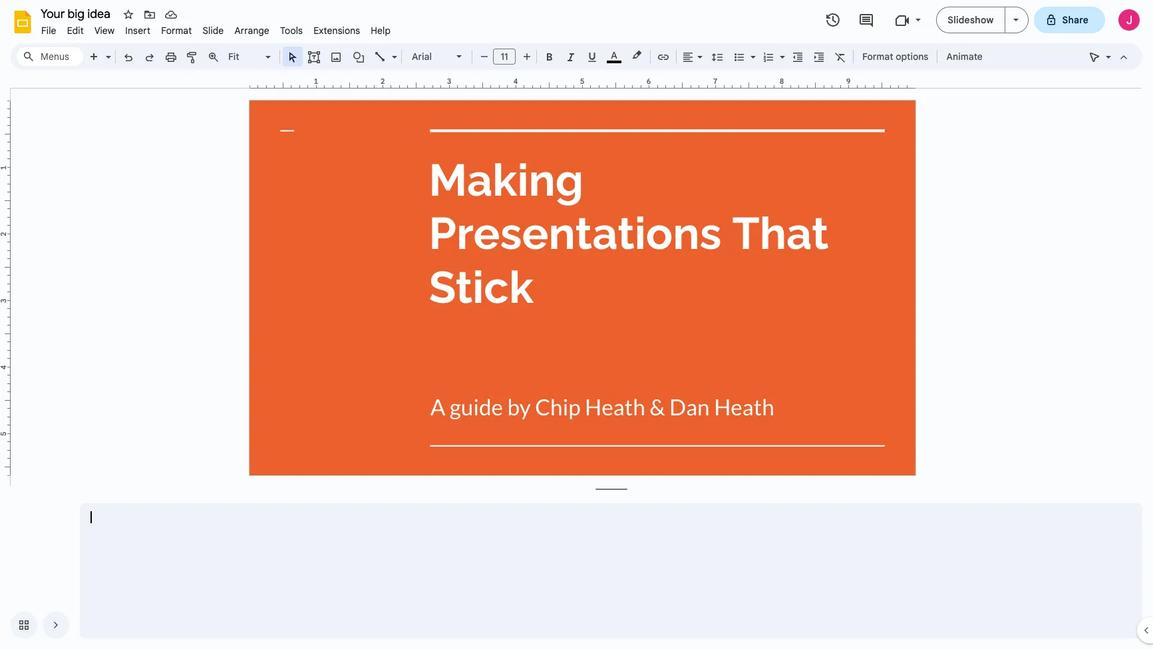 Task type: locate. For each thing, give the bounding box(es) containing it.
format left "slide"
[[161, 25, 192, 37]]

Font size text field
[[494, 49, 515, 65]]

format options button
[[857, 47, 935, 67]]

extensions menu item
[[308, 23, 366, 39]]

menu bar inside menu bar banner
[[36, 17, 396, 39]]

help
[[371, 25, 391, 37]]

menu bar banner
[[0, 0, 1154, 649]]

Zoom text field
[[226, 47, 264, 66]]

shape image
[[351, 47, 366, 66]]

Star checkbox
[[119, 5, 138, 24]]

format inside button
[[863, 51, 894, 63]]

arial
[[412, 51, 432, 63]]

0 vertical spatial format
[[161, 25, 192, 37]]

Font size field
[[493, 49, 521, 68]]

0 horizontal spatial format
[[161, 25, 192, 37]]

1 horizontal spatial format
[[863, 51, 894, 63]]

format left the options
[[863, 51, 894, 63]]

navigation
[[0, 601, 69, 649]]

line & paragraph spacing image
[[710, 47, 725, 66]]

menu bar containing file
[[36, 17, 396, 39]]

text color image
[[607, 47, 622, 63]]

highlight color image
[[630, 47, 644, 63]]

Menus field
[[17, 47, 83, 66]]

Zoom field
[[224, 47, 277, 67]]

file
[[41, 25, 56, 37]]

menu bar
[[36, 17, 396, 39]]

insert
[[125, 25, 151, 37]]

format menu item
[[156, 23, 197, 39]]

format
[[161, 25, 192, 37], [863, 51, 894, 63]]

font list. arial selected. option
[[412, 47, 449, 66]]

slideshow
[[948, 14, 994, 26]]

format inside menu item
[[161, 25, 192, 37]]

tools
[[280, 25, 303, 37]]

insert image image
[[329, 47, 344, 66]]

format for format options
[[863, 51, 894, 63]]

Rename text field
[[36, 5, 118, 21]]

navigation inside application
[[0, 601, 69, 649]]

application
[[0, 0, 1154, 649]]

format for format
[[161, 25, 192, 37]]

slideshow button
[[937, 7, 1006, 33]]

share button
[[1034, 7, 1106, 33]]

options
[[896, 51, 929, 63]]

slide
[[203, 25, 224, 37]]

1 vertical spatial format
[[863, 51, 894, 63]]

tools menu item
[[275, 23, 308, 39]]



Task type: vqa. For each thing, say whether or not it's contained in the screenshot.
the left "Format"
yes



Task type: describe. For each thing, give the bounding box(es) containing it.
format options
[[863, 51, 929, 63]]

arrange menu item
[[229, 23, 275, 39]]

main toolbar
[[48, 0, 990, 628]]

arrange
[[235, 25, 270, 37]]

share
[[1063, 14, 1089, 26]]

view menu item
[[89, 23, 120, 39]]

new slide with layout image
[[103, 48, 111, 53]]

animate button
[[941, 47, 989, 67]]

edit
[[67, 25, 84, 37]]

mode and view toolbar
[[1084, 43, 1135, 70]]

insert menu item
[[120, 23, 156, 39]]

application containing slideshow
[[0, 0, 1154, 649]]

help menu item
[[366, 23, 396, 39]]

edit menu item
[[62, 23, 89, 39]]

extensions
[[314, 25, 360, 37]]

file menu item
[[36, 23, 62, 39]]

view
[[94, 25, 115, 37]]

slide menu item
[[197, 23, 229, 39]]

animate
[[947, 51, 983, 63]]

presentation options image
[[1014, 19, 1019, 21]]



